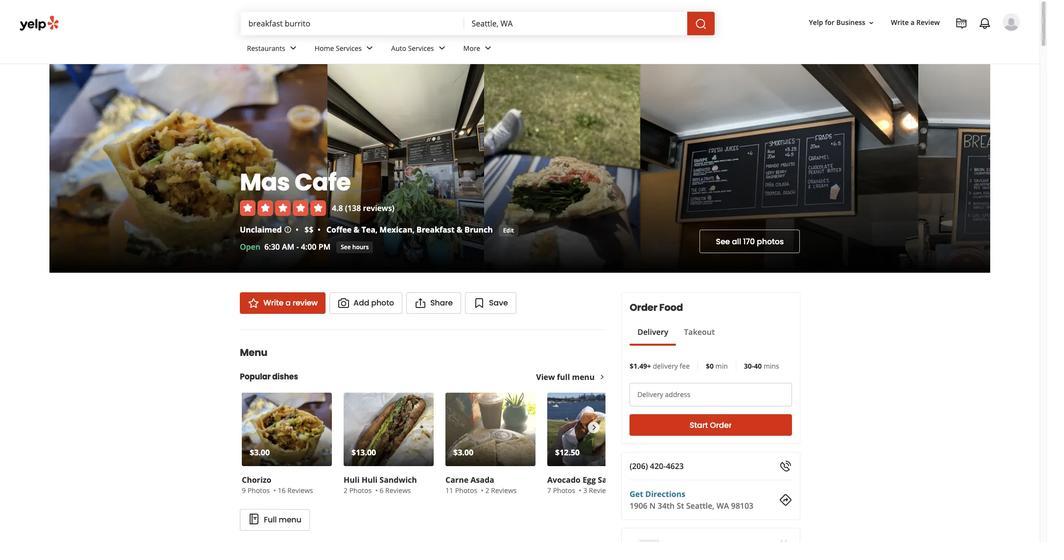 Task type: describe. For each thing, give the bounding box(es) containing it.
auto services
[[391, 43, 434, 53]]

420-
[[650, 461, 666, 472]]

4.8 (138 reviews)
[[332, 203, 395, 213]]

24 save outline v2 image
[[474, 297, 485, 309]]

yelp for business button
[[806, 14, 880, 32]]

16
[[278, 486, 286, 495]]

1906
[[630, 501, 648, 511]]

order food
[[630, 301, 683, 314]]

16 exclamation v2 image
[[284, 226, 292, 233]]

photos inside carne asada 11 photos
[[455, 486, 478, 495]]

1 photo of mas cafe - seattle, wa, us. image from the left
[[328, 64, 484, 273]]

takeout
[[684, 327, 715, 337]]

chorizo
[[242, 475, 272, 485]]

-
[[297, 241, 299, 252]]

write a review link
[[240, 292, 326, 314]]

see all 170 photos
[[716, 236, 784, 247]]

reviews for chorizo
[[288, 486, 313, 495]]

chorizo image
[[242, 393, 332, 466]]

add photo link
[[330, 292, 403, 314]]

$1.49+
[[630, 361, 651, 371]]

mas cafe
[[240, 166, 351, 199]]

$12.50
[[555, 447, 580, 458]]

30-40 mins
[[744, 361, 779, 371]]

photos inside chorizo 9 photos
[[248, 486, 270, 495]]

(138 reviews) link
[[345, 203, 395, 213]]

$13.00
[[352, 447, 376, 458]]

coffee
[[327, 224, 352, 235]]

24 chevron down v2 image for auto services
[[436, 42, 448, 54]]

get directions link
[[630, 489, 686, 500]]

dishes
[[272, 371, 298, 383]]

photo of mas cafe - seattle, wa, us. juice, smoothie, frap menu image
[[641, 64, 919, 273]]

1 horizontal spatial menu
[[572, 372, 595, 383]]

34th
[[658, 501, 675, 511]]

fee
[[680, 361, 690, 371]]

notifications image
[[980, 18, 991, 29]]

photos
[[757, 236, 784, 247]]

see hours
[[341, 243, 369, 251]]

(138
[[345, 203, 361, 213]]

yelp
[[809, 18, 824, 27]]

all
[[732, 236, 742, 247]]

restaurants
[[247, 43, 285, 53]]

2 , from the left
[[413, 224, 415, 235]]

photo of mas cafe - seattle, wa, us. breakfast menu image
[[919, 64, 1048, 273]]

0 vertical spatial order
[[630, 301, 658, 314]]

write a review
[[891, 18, 940, 27]]

delivery address
[[638, 390, 691, 399]]

view
[[536, 372, 555, 383]]

$3.00 for carne
[[454, 447, 474, 458]]

coffee & tea link
[[327, 224, 376, 235]]

st
[[677, 501, 684, 511]]

start
[[690, 420, 708, 431]]

mexican link
[[380, 224, 413, 235]]

reviews)
[[363, 203, 395, 213]]

wa
[[717, 501, 729, 511]]

previous image
[[246, 422, 257, 434]]

am
[[282, 241, 295, 252]]

4.8 star rating image
[[240, 200, 326, 216]]

breakfast
[[417, 224, 455, 235]]

11
[[446, 486, 454, 495]]

sandwich for huli huli sandwich
[[380, 475, 417, 485]]

40
[[754, 361, 762, 371]]

full
[[264, 514, 277, 526]]

full menu
[[264, 514, 302, 526]]

add
[[354, 297, 369, 309]]

a for review
[[911, 18, 915, 27]]

30-
[[744, 361, 754, 371]]

share
[[431, 297, 453, 309]]

n
[[650, 501, 656, 511]]

mins
[[764, 361, 779, 371]]

services for home services
[[336, 43, 362, 53]]

share button
[[407, 292, 461, 314]]

save
[[489, 297, 508, 309]]

unclaimed
[[240, 224, 282, 235]]

huli huli sandwich image
[[344, 393, 434, 466]]

start order
[[690, 420, 732, 431]]

see for see all 170 photos
[[716, 236, 730, 247]]

photo
[[371, 297, 394, 309]]

$3.00 for chorizo
[[250, 447, 270, 458]]

Near text field
[[472, 18, 680, 29]]

none field "near"
[[472, 18, 680, 29]]

full
[[557, 372, 570, 383]]

delivery
[[653, 361, 678, 371]]

delivery for delivery address
[[638, 390, 663, 399]]

write for write a review
[[264, 297, 284, 309]]

open 6:30 am - 4:00 pm
[[240, 241, 331, 252]]

14 chevron right outline image
[[599, 374, 606, 381]]

start order button
[[630, 414, 792, 436]]

min
[[716, 361, 728, 371]]

2 reviews
[[486, 486, 517, 495]]

24 camera v2 image
[[338, 297, 350, 309]]

see all 170 photos link
[[700, 230, 800, 253]]

avocado
[[548, 475, 581, 485]]

(206) 420-4623
[[630, 461, 684, 472]]

carne asada 11 photos
[[446, 475, 495, 495]]

more
[[464, 43, 481, 53]]

2 photo of mas cafe - seattle, wa, us. image from the left
[[484, 64, 641, 273]]



Task type: locate. For each thing, give the bounding box(es) containing it.
huli
[[344, 475, 360, 485], [362, 475, 378, 485]]

1 horizontal spatial $3.00
[[454, 447, 474, 458]]

1 vertical spatial a
[[286, 297, 291, 309]]

order inside button
[[710, 420, 732, 431]]

16 chevron down v2 image
[[868, 19, 876, 27]]

see hours link
[[337, 241, 373, 253]]

4:00
[[301, 241, 317, 252]]

reviews down egg
[[589, 486, 615, 495]]

menu inside 'full menu' link
[[279, 514, 302, 526]]

tyler b. image
[[1003, 13, 1021, 31]]

auto services link
[[384, 35, 456, 64]]

1 2 from the left
[[344, 486, 348, 495]]

services for auto services
[[408, 43, 434, 53]]

24 chevron down v2 image inside 'auto services' link
[[436, 42, 448, 54]]

sandwich inside huli huli sandwich 2 photos
[[380, 475, 417, 485]]

$1.49+ delivery fee
[[630, 361, 690, 371]]

see inside see all 170 photos link
[[716, 236, 730, 247]]

$3.00 up carne
[[454, 447, 474, 458]]

0 horizontal spatial sandwich
[[380, 475, 417, 485]]

1 horizontal spatial write
[[891, 18, 909, 27]]

huli huli sandwich 2 photos
[[344, 475, 417, 495]]

1 vertical spatial write
[[264, 297, 284, 309]]

$3.00
[[250, 447, 270, 458], [454, 447, 474, 458]]

4 24 chevron down v2 image from the left
[[483, 42, 494, 54]]

reviews for avocado egg sandwich
[[589, 486, 615, 495]]

24 chevron down v2 image inside restaurants link
[[287, 42, 299, 54]]

2 huli from the left
[[362, 475, 378, 485]]

get
[[630, 489, 643, 500]]

Find text field
[[249, 18, 456, 29]]

view full menu link
[[536, 372, 606, 383]]

24 chevron down v2 image for restaurants
[[287, 42, 299, 54]]

close image
[[778, 538, 790, 542]]

0 horizontal spatial 2
[[344, 486, 348, 495]]

1 & from the left
[[354, 224, 360, 235]]

24 chevron down v2 image right auto services
[[436, 42, 448, 54]]

breakfast & brunch link
[[417, 224, 493, 235]]

hours
[[353, 243, 369, 251]]

projects image
[[956, 18, 968, 29]]

order right start
[[710, 420, 732, 431]]

24 chevron down v2 image right more on the left of page
[[483, 42, 494, 54]]

popular dishes
[[240, 371, 298, 383]]

yelp for business
[[809, 18, 866, 27]]

avocado egg sandwich 7 photos
[[548, 475, 636, 495]]

24 star v2 image
[[248, 297, 260, 309]]

delivery left the address
[[638, 390, 663, 399]]

see left hours
[[341, 243, 351, 251]]

reviews right 16
[[288, 486, 313, 495]]

0 vertical spatial write
[[891, 18, 909, 27]]

reviews down asada
[[491, 486, 517, 495]]

1 services from the left
[[336, 43, 362, 53]]

business
[[837, 18, 866, 27]]

2 none field from the left
[[472, 18, 680, 29]]

1 delivery from the top
[[638, 327, 669, 337]]

$0
[[706, 361, 714, 371]]

sandwich for avocado egg sandwich
[[598, 475, 636, 485]]

1 reviews from the left
[[288, 486, 313, 495]]

3 reviews
[[584, 486, 615, 495]]

1 24 chevron down v2 image from the left
[[287, 42, 299, 54]]

4 reviews from the left
[[589, 486, 615, 495]]

0 horizontal spatial services
[[336, 43, 362, 53]]

cafe
[[295, 166, 351, 199]]

2 sandwich from the left
[[598, 475, 636, 485]]

1 horizontal spatial none field
[[472, 18, 680, 29]]

pm
[[319, 241, 331, 252]]

&
[[354, 224, 360, 235], [457, 224, 463, 235]]

delivery tab panel
[[630, 346, 723, 350]]

popular
[[240, 371, 271, 383]]

3 reviews from the left
[[491, 486, 517, 495]]

24 chevron down v2 image left 'auto'
[[364, 42, 376, 54]]

tab list
[[630, 326, 723, 346]]

2 services from the left
[[408, 43, 434, 53]]

98103
[[731, 501, 754, 511]]

170
[[744, 236, 755, 247]]

user actions element
[[802, 12, 1035, 72]]

2 delivery from the top
[[638, 390, 663, 399]]

mas
[[240, 166, 290, 199]]

restaurants link
[[239, 35, 307, 64]]

$0 min
[[706, 361, 728, 371]]

2 photos from the left
[[350, 486, 372, 495]]

24 phone v2 image
[[780, 460, 792, 472]]

1 horizontal spatial services
[[408, 43, 434, 53]]

none field find
[[249, 18, 456, 29]]

carne
[[446, 475, 469, 485]]

edit
[[503, 226, 514, 234]]

write left review
[[891, 18, 909, 27]]

1 none field from the left
[[249, 18, 456, 29]]

write for write a review
[[891, 18, 909, 27]]

Order delivery text field
[[630, 383, 792, 407]]

sandwich up 3 reviews
[[598, 475, 636, 485]]

reviews
[[288, 486, 313, 495], [386, 486, 411, 495], [491, 486, 517, 495], [589, 486, 615, 495]]

24 chevron down v2 image for home services
[[364, 42, 376, 54]]

$$
[[305, 224, 314, 235]]

1 horizontal spatial order
[[710, 420, 732, 431]]

0 vertical spatial delivery
[[638, 327, 669, 337]]

mexican
[[380, 224, 413, 235]]

tab list containing delivery
[[630, 326, 723, 346]]

24 chevron down v2 image for more
[[483, 42, 494, 54]]

1 horizontal spatial a
[[911, 18, 915, 27]]

0 horizontal spatial a
[[286, 297, 291, 309]]

see inside see hours link
[[341, 243, 351, 251]]

1 , from the left
[[376, 224, 378, 235]]

write inside user actions element
[[891, 18, 909, 27]]

write a review link
[[888, 14, 944, 32]]

menu right full
[[279, 514, 302, 526]]

24 share v2 image
[[415, 297, 427, 309]]

2 24 chevron down v2 image from the left
[[364, 42, 376, 54]]

avocado egg sandwich image
[[548, 393, 638, 466]]

menu left 14 chevron right outline icon
[[572, 372, 595, 383]]

egg
[[583, 475, 596, 485]]

24 chevron down v2 image right restaurants at the left of the page
[[287, 42, 299, 54]]

reviews for carne asada
[[491, 486, 517, 495]]

1 vertical spatial delivery
[[638, 390, 663, 399]]

$3.00 down previous icon
[[250, 447, 270, 458]]

coffee & tea , mexican , breakfast & brunch
[[327, 224, 493, 235]]

photo of mas cafe - seattle, wa, us. chorizo burrito image
[[49, 64, 328, 273]]

0 horizontal spatial see
[[341, 243, 351, 251]]

next image
[[589, 422, 599, 434]]

1 huli from the left
[[344, 475, 360, 485]]

, left the breakfast at the left top of the page
[[413, 224, 415, 235]]

services right 'auto'
[[408, 43, 434, 53]]

reviews for huli huli sandwich
[[386, 486, 411, 495]]

photo of mas cafe - seattle, wa, us. image
[[328, 64, 484, 273], [484, 64, 641, 273]]

photos left 6
[[350, 486, 372, 495]]

0 vertical spatial a
[[911, 18, 915, 27]]

home
[[315, 43, 334, 53]]

24 chevron down v2 image inside more link
[[483, 42, 494, 54]]

2
[[344, 486, 348, 495], [486, 486, 490, 495]]

delivery down order food
[[638, 327, 669, 337]]

1 horizontal spatial see
[[716, 236, 730, 247]]

see for see hours
[[341, 243, 351, 251]]

1 $3.00 from the left
[[250, 447, 270, 458]]

home services
[[315, 43, 362, 53]]

services right home
[[336, 43, 362, 53]]

search image
[[695, 18, 707, 30]]

sandwich up 6 reviews
[[380, 475, 417, 485]]

2 reviews from the left
[[386, 486, 411, 495]]

24 chevron down v2 image
[[287, 42, 299, 54], [364, 42, 376, 54], [436, 42, 448, 54], [483, 42, 494, 54]]

& left tea
[[354, 224, 360, 235]]

reviews right 6
[[386, 486, 411, 495]]

24 directions v2 image
[[780, 494, 792, 506]]

1 sandwich from the left
[[380, 475, 417, 485]]

save button
[[465, 292, 517, 314]]

4.8
[[332, 203, 343, 213]]

16 reviews
[[278, 486, 313, 495]]

sandwich inside avocado egg sandwich 7 photos
[[598, 475, 636, 485]]

home services link
[[307, 35, 384, 64]]

0 horizontal spatial order
[[630, 301, 658, 314]]

, left mexican link
[[376, 224, 378, 235]]

3 photos from the left
[[455, 486, 478, 495]]

1 horizontal spatial &
[[457, 224, 463, 235]]

seattle,
[[686, 501, 715, 511]]

business categories element
[[239, 35, 1021, 64]]

24 menu v2 image
[[248, 514, 260, 525]]

order
[[630, 301, 658, 314], [710, 420, 732, 431]]

a for review
[[286, 297, 291, 309]]

(206)
[[630, 461, 648, 472]]

carne asada image
[[446, 393, 536, 466]]

0 horizontal spatial ,
[[376, 224, 378, 235]]

get directions 1906 n 34th st seattle, wa 98103
[[630, 489, 754, 511]]

2 2 from the left
[[486, 486, 490, 495]]

photos down carne
[[455, 486, 478, 495]]

24 chevron down v2 image inside home services link
[[364, 42, 376, 54]]

1 horizontal spatial huli
[[362, 475, 378, 485]]

full menu link
[[240, 509, 310, 531]]

2 inside huli huli sandwich 2 photos
[[344, 486, 348, 495]]

4 photos from the left
[[553, 486, 576, 495]]

2 down asada
[[486, 486, 490, 495]]

1 vertical spatial menu
[[279, 514, 302, 526]]

6
[[380, 486, 384, 495]]

tea
[[362, 224, 376, 235]]

photos inside huli huli sandwich 2 photos
[[350, 486, 372, 495]]

open
[[240, 241, 261, 252]]

chorizo 9 photos
[[242, 475, 272, 495]]

6:30
[[264, 241, 280, 252]]

0 horizontal spatial write
[[264, 297, 284, 309]]

review
[[917, 18, 940, 27]]

write right 24 star v2 image
[[264, 297, 284, 309]]

0 horizontal spatial $3.00
[[250, 447, 270, 458]]

write a review
[[264, 297, 318, 309]]

4623
[[666, 461, 684, 472]]

more link
[[456, 35, 502, 64]]

auto
[[391, 43, 407, 53]]

1 horizontal spatial sandwich
[[598, 475, 636, 485]]

2 left 6
[[344, 486, 348, 495]]

1 horizontal spatial 2
[[486, 486, 490, 495]]

menu
[[240, 346, 267, 360]]

& left brunch on the top left of the page
[[457, 224, 463, 235]]

None field
[[249, 18, 456, 29], [472, 18, 680, 29]]

0 horizontal spatial menu
[[279, 514, 302, 526]]

view full menu
[[536, 372, 595, 383]]

order left food
[[630, 301, 658, 314]]

2 & from the left
[[457, 224, 463, 235]]

photos inside avocado egg sandwich 7 photos
[[553, 486, 576, 495]]

for
[[825, 18, 835, 27]]

1 vertical spatial order
[[710, 420, 732, 431]]

photos down 'avocado'
[[553, 486, 576, 495]]

0 horizontal spatial &
[[354, 224, 360, 235]]

delivery for delivery
[[638, 327, 669, 337]]

3
[[584, 486, 588, 495]]

2 $3.00 from the left
[[454, 447, 474, 458]]

0 horizontal spatial huli
[[344, 475, 360, 485]]

see left all
[[716, 236, 730, 247]]

3 24 chevron down v2 image from the left
[[436, 42, 448, 54]]

brunch
[[465, 224, 493, 235]]

0 horizontal spatial none field
[[249, 18, 456, 29]]

9
[[242, 486, 246, 495]]

edit button
[[499, 225, 519, 237]]

asada
[[471, 475, 495, 485]]

1 photos from the left
[[248, 486, 270, 495]]

1 horizontal spatial ,
[[413, 224, 415, 235]]

unclaimed link
[[240, 224, 282, 235]]

photos
[[248, 486, 270, 495], [350, 486, 372, 495], [455, 486, 478, 495], [553, 486, 576, 495]]

menu
[[572, 372, 595, 383], [279, 514, 302, 526]]

add photo
[[354, 297, 394, 309]]

review
[[293, 297, 318, 309]]

photos down chorizo at the left of page
[[248, 486, 270, 495]]

None search field
[[241, 12, 717, 35]]

menu element
[[224, 330, 640, 531]]

0 vertical spatial menu
[[572, 372, 595, 383]]



Task type: vqa. For each thing, say whether or not it's contained in the screenshot.
rightmost 24 chevron down v2 icon
yes



